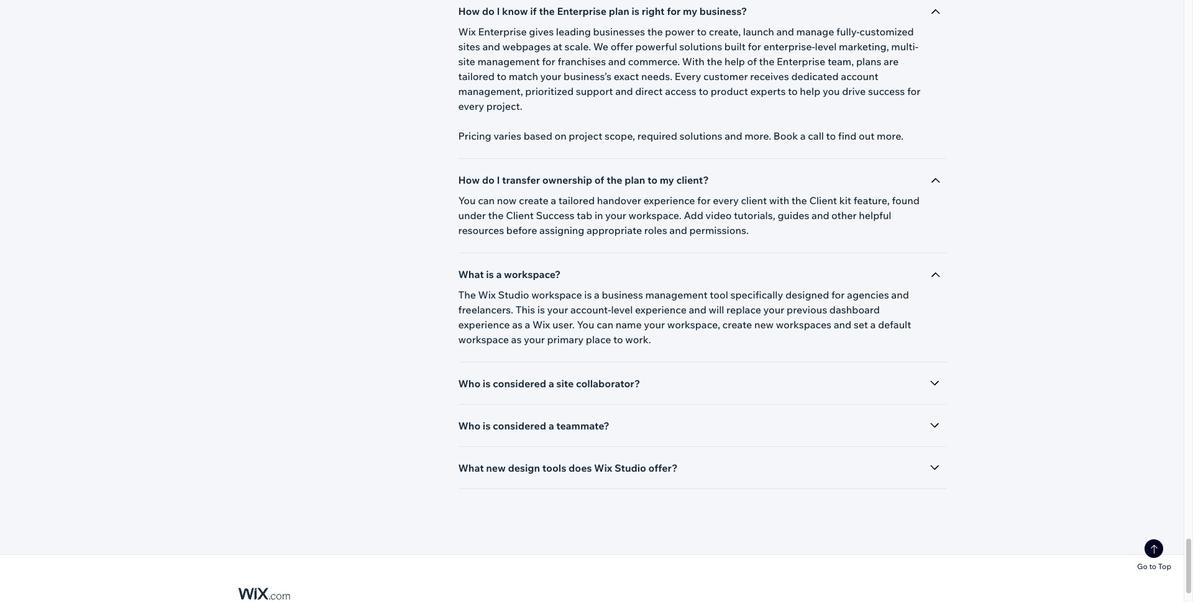 Task type: vqa. For each thing, say whether or not it's contained in the screenshot.
leftmost site
yes



Task type: locate. For each thing, give the bounding box(es) containing it.
0 horizontal spatial more.
[[745, 130, 772, 142]]

a up success
[[551, 195, 556, 207]]

will
[[709, 304, 725, 316]]

for up add
[[698, 195, 711, 207]]

book
[[774, 130, 798, 142]]

drive
[[842, 85, 866, 98]]

business?
[[700, 5, 747, 17]]

to down name
[[614, 334, 623, 346]]

experience up workspace.
[[644, 195, 695, 207]]

call
[[808, 130, 824, 142]]

before
[[507, 224, 537, 237]]

0 vertical spatial plan
[[609, 5, 630, 17]]

0 vertical spatial client
[[810, 195, 837, 207]]

and down product
[[725, 130, 743, 142]]

guides
[[778, 209, 810, 222]]

how up sites
[[458, 5, 480, 17]]

0 horizontal spatial help
[[725, 55, 745, 68]]

what up the
[[458, 269, 484, 281]]

is
[[632, 5, 640, 17], [486, 269, 494, 281], [584, 289, 592, 301], [538, 304, 545, 316], [483, 378, 491, 390], [483, 420, 491, 433]]

1 horizontal spatial client
[[810, 195, 837, 207]]

this
[[516, 304, 535, 316]]

1 vertical spatial considered
[[493, 420, 546, 433]]

0 vertical spatial do
[[482, 5, 495, 17]]

0 vertical spatial studio
[[498, 289, 529, 301]]

2 do from the top
[[482, 174, 495, 186]]

how up under
[[458, 174, 480, 186]]

1 vertical spatial plan
[[625, 174, 646, 186]]

what left design
[[458, 462, 484, 475]]

for inside the wix studio workspace is a business management tool specifically designed for agencies and freelancers. this is your account-level experience and will replace your previous dashboard experience as a wix user. you can name your workspace, create new workspaces and set a default workspace as your primary place to work.
[[832, 289, 845, 301]]

1 vertical spatial solutions
[[680, 130, 723, 142]]

product
[[711, 85, 748, 98]]

plan up businesses
[[609, 5, 630, 17]]

enterprise down enterprise-
[[777, 55, 826, 68]]

you
[[458, 195, 476, 207], [577, 319, 595, 331]]

0 horizontal spatial every
[[458, 100, 484, 113]]

1 vertical spatial how
[[458, 174, 480, 186]]

experience up name
[[635, 304, 687, 316]]

do left the transfer
[[482, 174, 495, 186]]

2 i from the top
[[497, 174, 500, 186]]

1 vertical spatial can
[[597, 319, 614, 331]]

management up match
[[478, 55, 540, 68]]

sites
[[458, 40, 480, 53]]

1 horizontal spatial level
[[815, 40, 837, 53]]

1 horizontal spatial new
[[755, 319, 774, 331]]

1 vertical spatial new
[[486, 462, 506, 475]]

to right go
[[1150, 563, 1157, 572]]

more. left book on the top of page
[[745, 130, 772, 142]]

previous
[[787, 304, 828, 316]]

and up enterprise-
[[777, 25, 794, 38]]

1 do from the top
[[482, 5, 495, 17]]

1 horizontal spatial my
[[683, 5, 698, 17]]

0 vertical spatial what
[[458, 269, 484, 281]]

client left kit
[[810, 195, 837, 207]]

you down account- in the bottom of the page
[[577, 319, 595, 331]]

0 vertical spatial every
[[458, 100, 484, 113]]

can inside the wix studio workspace is a business management tool specifically designed for agencies and freelancers. this is your account-level experience and will replace your previous dashboard experience as a wix user. you can name your workspace, create new workspaces and set a default workspace as your primary place to work.
[[597, 319, 614, 331]]

0 vertical spatial how
[[458, 5, 480, 17]]

0 horizontal spatial enterprise
[[478, 25, 527, 38]]

and left set
[[834, 319, 852, 331]]

0 horizontal spatial level
[[611, 304, 633, 316]]

to
[[697, 25, 707, 38], [497, 70, 507, 83], [699, 85, 709, 98], [788, 85, 798, 98], [826, 130, 836, 142], [648, 174, 658, 186], [614, 334, 623, 346], [1150, 563, 1157, 572]]

0 horizontal spatial you
[[458, 195, 476, 207]]

0 vertical spatial my
[[683, 5, 698, 17]]

leading
[[556, 25, 591, 38]]

1 horizontal spatial studio
[[615, 462, 647, 475]]

0 horizontal spatial my
[[660, 174, 674, 186]]

1 vertical spatial help
[[800, 85, 821, 98]]

your up "appropriate"
[[606, 209, 627, 222]]

0 horizontal spatial of
[[595, 174, 605, 186]]

my left client?
[[660, 174, 674, 186]]

if
[[530, 5, 537, 17]]

considered up design
[[493, 420, 546, 433]]

to up management, on the left
[[497, 70, 507, 83]]

0 vertical spatial solutions
[[680, 40, 723, 53]]

considered for teammate?
[[493, 420, 546, 433]]

level down the "manage"
[[815, 40, 837, 53]]

2 who from the top
[[458, 420, 481, 433]]

2 vertical spatial enterprise
[[777, 55, 826, 68]]

to inside the wix studio workspace is a business management tool specifically designed for agencies and freelancers. this is your account-level experience and will replace your previous dashboard experience as a wix user. you can name your workspace, create new workspaces and set a default workspace as your primary place to work.
[[614, 334, 623, 346]]

experience down freelancers.
[[458, 319, 510, 331]]

1 horizontal spatial more.
[[877, 130, 904, 142]]

0 vertical spatial create
[[519, 195, 549, 207]]

0 vertical spatial who
[[458, 378, 481, 390]]

tab
[[577, 209, 593, 222]]

studio left offer?
[[615, 462, 647, 475]]

0 horizontal spatial workspace
[[458, 334, 509, 346]]

1 who from the top
[[458, 378, 481, 390]]

a inside wix enterprise gives leading businesses the power to create, launch and manage fully-customized sites and webpages at scale. we offer powerful solutions built for enterprise-level marketing, multi- site management for franchises and commerce. with the help of the enterprise team, plans are tailored to match your business's exact needs. every customer receives dedicated account management, prioritized support and direct access to product experts to help you drive success for every project. pricing varies based on project scope, required solutions and more. book a call to find out more.
[[801, 130, 806, 142]]

2 considered from the top
[[493, 420, 546, 433]]

you up under
[[458, 195, 476, 207]]

management up 'workspace,'
[[646, 289, 708, 301]]

what for what is a workspace?
[[458, 269, 484, 281]]

solutions
[[680, 40, 723, 53], [680, 130, 723, 142]]

businesses
[[593, 25, 645, 38]]

1 vertical spatial tailored
[[559, 195, 595, 207]]

management inside wix enterprise gives leading businesses the power to create, launch and manage fully-customized sites and webpages at scale. we offer powerful solutions built for enterprise-level marketing, multi- site management for franchises and commerce. with the help of the enterprise team, plans are tailored to match your business's exact needs. every customer receives dedicated account management, prioritized support and direct access to product experts to help you drive success for every project. pricing varies based on project scope, required solutions and more. book a call to find out more.
[[478, 55, 540, 68]]

primary
[[547, 334, 584, 346]]

tailored up tab
[[559, 195, 595, 207]]

i up "now" on the left
[[497, 174, 500, 186]]

0 vertical spatial experience
[[644, 195, 695, 207]]

wix
[[458, 25, 476, 38], [478, 289, 496, 301], [533, 319, 550, 331], [594, 462, 613, 475]]

1 vertical spatial do
[[482, 174, 495, 186]]

of up receives
[[748, 55, 757, 68]]

client up before
[[506, 209, 534, 222]]

design
[[508, 462, 540, 475]]

0 horizontal spatial tailored
[[458, 70, 495, 83]]

plan
[[609, 5, 630, 17], [625, 174, 646, 186]]

every down management, on the left
[[458, 100, 484, 113]]

plan for is
[[609, 5, 630, 17]]

1 horizontal spatial create
[[723, 319, 752, 331]]

and left other
[[812, 209, 830, 222]]

in
[[595, 209, 603, 222]]

0 vertical spatial considered
[[493, 378, 546, 390]]

1 how from the top
[[458, 5, 480, 17]]

enterprise up leading
[[557, 5, 607, 17]]

1 vertical spatial experience
[[635, 304, 687, 316]]

solutions up with
[[680, 40, 723, 53]]

1 what from the top
[[458, 269, 484, 281]]

tailored up management, on the left
[[458, 70, 495, 83]]

2 more. from the left
[[877, 130, 904, 142]]

1 vertical spatial client
[[506, 209, 534, 222]]

1 more. from the left
[[745, 130, 772, 142]]

1 vertical spatial studio
[[615, 462, 647, 475]]

and down add
[[670, 224, 687, 237]]

a up account- in the bottom of the page
[[594, 289, 600, 301]]

permissions.
[[690, 224, 749, 237]]

2 vertical spatial experience
[[458, 319, 510, 331]]

your up user.
[[547, 304, 568, 316]]

studio up this
[[498, 289, 529, 301]]

2 solutions from the top
[[680, 130, 723, 142]]

0 vertical spatial of
[[748, 55, 757, 68]]

level down the 'business'
[[611, 304, 633, 316]]

enterprise down know at left
[[478, 25, 527, 38]]

1 horizontal spatial of
[[748, 55, 757, 68]]

can up place at the bottom of the page
[[597, 319, 614, 331]]

of up handover
[[595, 174, 605, 186]]

your inside the you can now create a tailored handover experience for every client with the client kit feature, found under the client success tab in your workspace. add video tutorials, guides and other helpful resources before assigning appropriate roles and permissions.
[[606, 209, 627, 222]]

considered for site
[[493, 378, 546, 390]]

0 vertical spatial can
[[478, 195, 495, 207]]

help down built
[[725, 55, 745, 68]]

appropriate
[[587, 224, 642, 237]]

can
[[478, 195, 495, 207], [597, 319, 614, 331]]

1 horizontal spatial enterprise
[[557, 5, 607, 17]]

and right sites
[[483, 40, 500, 53]]

who is considered a teammate?
[[458, 420, 610, 433]]

1 considered from the top
[[493, 378, 546, 390]]

1 horizontal spatial every
[[713, 195, 739, 207]]

offer?
[[649, 462, 678, 475]]

0 horizontal spatial studio
[[498, 289, 529, 301]]

receives
[[750, 70, 789, 83]]

1 i from the top
[[497, 5, 500, 17]]

every
[[458, 100, 484, 113], [713, 195, 739, 207]]

more. right out at the right top
[[877, 130, 904, 142]]

create down replace
[[723, 319, 752, 331]]

transfer
[[502, 174, 540, 186]]

the
[[539, 5, 555, 17], [648, 25, 663, 38], [707, 55, 723, 68], [759, 55, 775, 68], [607, 174, 623, 186], [792, 195, 807, 207], [488, 209, 504, 222]]

0 horizontal spatial new
[[486, 462, 506, 475]]

project
[[569, 130, 603, 142]]

access
[[665, 85, 697, 98]]

site down sites
[[458, 55, 475, 68]]

1 vertical spatial site
[[557, 378, 574, 390]]

0 vertical spatial enterprise
[[557, 5, 607, 17]]

solutions right required
[[680, 130, 723, 142]]

create inside the you can now create a tailored handover experience for every client with the client kit feature, found under the client success tab in your workspace. add video tutorials, guides and other helpful resources before assigning appropriate roles and permissions.
[[519, 195, 549, 207]]

who
[[458, 378, 481, 390], [458, 420, 481, 433]]

0 horizontal spatial management
[[478, 55, 540, 68]]

help down dedicated
[[800, 85, 821, 98]]

specifically
[[731, 289, 783, 301]]

1 vertical spatial as
[[511, 334, 522, 346]]

i for know
[[497, 5, 500, 17]]

a
[[801, 130, 806, 142], [551, 195, 556, 207], [496, 269, 502, 281], [594, 289, 600, 301], [525, 319, 531, 331], [871, 319, 876, 331], [549, 378, 554, 390], [549, 420, 554, 433]]

the up handover
[[607, 174, 623, 186]]

considered
[[493, 378, 546, 390], [493, 420, 546, 433]]

wix down this
[[533, 319, 550, 331]]

for down launch
[[748, 40, 762, 53]]

support
[[576, 85, 613, 98]]

gives
[[529, 25, 554, 38]]

2 how from the top
[[458, 174, 480, 186]]

who for who is considered a site collaborator?
[[458, 378, 481, 390]]

1 vertical spatial management
[[646, 289, 708, 301]]

i left know at left
[[497, 5, 500, 17]]

can left "now" on the left
[[478, 195, 495, 207]]

teammate?
[[557, 420, 610, 433]]

2 what from the top
[[458, 462, 484, 475]]

wix up sites
[[458, 25, 476, 38]]

every
[[675, 70, 701, 83]]

0 vertical spatial site
[[458, 55, 475, 68]]

1 vertical spatial what
[[458, 462, 484, 475]]

1 vertical spatial of
[[595, 174, 605, 186]]

0 vertical spatial help
[[725, 55, 745, 68]]

level inside the wix studio workspace is a business management tool specifically designed for agencies and freelancers. this is your account-level experience and will replace your previous dashboard experience as a wix user. you can name your workspace, create new workspaces and set a default workspace as your primary place to work.
[[611, 304, 633, 316]]

1 vertical spatial i
[[497, 174, 500, 186]]

plan up handover
[[625, 174, 646, 186]]

workspace,
[[667, 319, 720, 331]]

of
[[748, 55, 757, 68], [595, 174, 605, 186]]

webpages
[[503, 40, 551, 53]]

can inside the you can now create a tailored handover experience for every client with the client kit feature, found under the client success tab in your workspace. add video tutorials, guides and other helpful resources before assigning appropriate roles and permissions.
[[478, 195, 495, 207]]

the
[[458, 289, 476, 301]]

my up power
[[683, 5, 698, 17]]

new left design
[[486, 462, 506, 475]]

does
[[569, 462, 592, 475]]

1 vertical spatial level
[[611, 304, 633, 316]]

the up customer on the top of the page
[[707, 55, 723, 68]]

a left workspace?
[[496, 269, 502, 281]]

how for how do i transfer ownership of the plan to my client?
[[458, 174, 480, 186]]

1 horizontal spatial workspace
[[532, 289, 582, 301]]

1 vertical spatial you
[[577, 319, 595, 331]]

new
[[755, 319, 774, 331], [486, 462, 506, 475]]

the up guides
[[792, 195, 807, 207]]

site left collaborator?
[[557, 378, 574, 390]]

0 vertical spatial you
[[458, 195, 476, 207]]

management,
[[458, 85, 523, 98]]

create,
[[709, 25, 741, 38]]

workspace up user.
[[532, 289, 582, 301]]

the right if
[[539, 5, 555, 17]]

business
[[602, 289, 643, 301]]

0 vertical spatial level
[[815, 40, 837, 53]]

collaborator?
[[576, 378, 640, 390]]

1 horizontal spatial tailored
[[559, 195, 595, 207]]

0 horizontal spatial create
[[519, 195, 549, 207]]

a left call
[[801, 130, 806, 142]]

1 vertical spatial who
[[458, 420, 481, 433]]

for right the right
[[667, 5, 681, 17]]

to down every
[[699, 85, 709, 98]]

a right set
[[871, 319, 876, 331]]

1 horizontal spatial management
[[646, 289, 708, 301]]

workspace down freelancers.
[[458, 334, 509, 346]]

and
[[777, 25, 794, 38], [483, 40, 500, 53], [608, 55, 626, 68], [616, 85, 633, 98], [725, 130, 743, 142], [812, 209, 830, 222], [670, 224, 687, 237], [892, 289, 909, 301], [689, 304, 707, 316], [834, 319, 852, 331]]

1 horizontal spatial can
[[597, 319, 614, 331]]

studio
[[498, 289, 529, 301], [615, 462, 647, 475]]

for up dashboard
[[832, 289, 845, 301]]

1 horizontal spatial you
[[577, 319, 595, 331]]

1 vertical spatial create
[[723, 319, 752, 331]]

considered up who is considered a teammate?
[[493, 378, 546, 390]]

0 vertical spatial management
[[478, 55, 540, 68]]

scope,
[[605, 130, 635, 142]]

1 solutions from the top
[[680, 40, 723, 53]]

do left know at left
[[482, 5, 495, 17]]

i
[[497, 5, 500, 17], [497, 174, 500, 186]]

0 vertical spatial i
[[497, 5, 500, 17]]

1 vertical spatial my
[[660, 174, 674, 186]]

wix enterprise gives leading businesses the power to create, launch and manage fully-customized sites and webpages at scale. we offer powerful solutions built for enterprise-level marketing, multi- site management for franchises and commerce. with the help of the enterprise team, plans are tailored to match your business's exact needs. every customer receives dedicated account management, prioritized support and direct access to product experts to help you drive success for every project. pricing varies based on project scope, required solutions and more. book a call to find out more.
[[458, 25, 921, 142]]

to up workspace.
[[648, 174, 658, 186]]

new down replace
[[755, 319, 774, 331]]

user.
[[553, 319, 575, 331]]

fully-
[[837, 25, 860, 38]]

1 vertical spatial every
[[713, 195, 739, 207]]

0 horizontal spatial site
[[458, 55, 475, 68]]

tailored inside wix enterprise gives leading businesses the power to create, launch and manage fully-customized sites and webpages at scale. we offer powerful solutions built for enterprise-level marketing, multi- site management for franchises and commerce. with the help of the enterprise team, plans are tailored to match your business's exact needs. every customer receives dedicated account management, prioritized support and direct access to product experts to help you drive success for every project. pricing varies based on project scope, required solutions and more. book a call to find out more.
[[458, 70, 495, 83]]

more.
[[745, 130, 772, 142], [877, 130, 904, 142]]

your up prioritized
[[541, 70, 562, 83]]

0 horizontal spatial can
[[478, 195, 495, 207]]

create down the transfer
[[519, 195, 549, 207]]

and down 'exact'
[[616, 85, 633, 98]]

0 vertical spatial new
[[755, 319, 774, 331]]

wix up freelancers.
[[478, 289, 496, 301]]

enterprise
[[557, 5, 607, 17], [478, 25, 527, 38], [777, 55, 826, 68]]

multi-
[[892, 40, 919, 53]]

0 vertical spatial tailored
[[458, 70, 495, 83]]

every up video
[[713, 195, 739, 207]]



Task type: describe. For each thing, give the bounding box(es) containing it.
1 vertical spatial workspace
[[458, 334, 509, 346]]

i for transfer
[[497, 174, 500, 186]]

workspace?
[[504, 269, 561, 281]]

tailored inside the you can now create a tailored handover experience for every client with the client kit feature, found under the client success tab in your workspace. add video tutorials, guides and other helpful resources before assigning appropriate roles and permissions.
[[559, 195, 595, 207]]

of inside wix enterprise gives leading businesses the power to create, launch and manage fully-customized sites and webpages at scale. we offer powerful solutions built for enterprise-level marketing, multi- site management for franchises and commerce. with the help of the enterprise team, plans are tailored to match your business's exact needs. every customer receives dedicated account management, prioritized support and direct access to product experts to help you drive success for every project. pricing varies based on project scope, required solutions and more. book a call to find out more.
[[748, 55, 757, 68]]

tool
[[710, 289, 728, 301]]

you inside the you can now create a tailored handover experience for every client with the client kit feature, found under the client success tab in your workspace. add video tutorials, guides and other helpful resources before assigning appropriate roles and permissions.
[[458, 195, 476, 207]]

success
[[868, 85, 905, 98]]

video
[[706, 209, 732, 222]]

with
[[682, 55, 705, 68]]

marketing,
[[839, 40, 889, 53]]

launch
[[743, 25, 774, 38]]

a down this
[[525, 319, 531, 331]]

plan for to
[[625, 174, 646, 186]]

scale.
[[565, 40, 591, 53]]

how for how do i know if the enterprise plan is right for my business?
[[458, 5, 480, 17]]

required
[[638, 130, 678, 142]]

feature,
[[854, 195, 890, 207]]

0 horizontal spatial client
[[506, 209, 534, 222]]

resources
[[458, 224, 504, 237]]

account
[[841, 70, 879, 83]]

level inside wix enterprise gives leading businesses the power to create, launch and manage fully-customized sites and webpages at scale. we offer powerful solutions built for enterprise-level marketing, multi- site management for franchises and commerce. with the help of the enterprise team, plans are tailored to match your business's exact needs. every customer receives dedicated account management, prioritized support and direct access to product experts to help you drive success for every project. pricing varies based on project scope, required solutions and more. book a call to find out more.
[[815, 40, 837, 53]]

new inside the wix studio workspace is a business management tool specifically designed for agencies and freelancers. this is your account-level experience and will replace your previous dashboard experience as a wix user. you can name your workspace, create new workspaces and set a default workspace as your primary place to work.
[[755, 319, 774, 331]]

every inside wix enterprise gives leading businesses the power to create, launch and manage fully-customized sites and webpages at scale. we offer powerful solutions built for enterprise-level marketing, multi- site management for franchises and commerce. with the help of the enterprise team, plans are tailored to match your business's exact needs. every customer receives dedicated account management, prioritized support and direct access to product experts to help you drive success for every project. pricing varies based on project scope, required solutions and more. book a call to find out more.
[[458, 100, 484, 113]]

success
[[536, 209, 575, 222]]

enterprise-
[[764, 40, 815, 53]]

freelancers.
[[458, 304, 514, 316]]

default
[[878, 319, 912, 331]]

helpful
[[859, 209, 892, 222]]

do for transfer
[[482, 174, 495, 186]]

and up 'workspace,'
[[689, 304, 707, 316]]

the wix studio workspace is a business management tool specifically designed for agencies and freelancers. this is your account-level experience and will replace your previous dashboard experience as a wix user. you can name your workspace, create new workspaces and set a default workspace as your primary place to work.
[[458, 289, 912, 346]]

1 vertical spatial enterprise
[[478, 25, 527, 38]]

go
[[1138, 563, 1148, 572]]

roles
[[644, 224, 667, 237]]

what new design tools does wix studio offer?
[[458, 462, 678, 475]]

client?
[[677, 174, 709, 186]]

right
[[642, 5, 665, 17]]

customized
[[860, 25, 914, 38]]

replace
[[727, 304, 761, 316]]

varies
[[494, 130, 522, 142]]

ownership
[[543, 174, 593, 186]]

manage
[[797, 25, 834, 38]]

you
[[823, 85, 840, 98]]

your left primary
[[524, 334, 545, 346]]

agencies
[[847, 289, 889, 301]]

you can now create a tailored handover experience for every client with the client kit feature, found under the client success tab in your workspace. add video tutorials, guides and other helpful resources before assigning appropriate roles and permissions.
[[458, 195, 920, 237]]

create inside the wix studio workspace is a business management tool specifically designed for agencies and freelancers. this is your account-level experience and will replace your previous dashboard experience as a wix user. you can name your workspace, create new workspaces and set a default workspace as your primary place to work.
[[723, 319, 752, 331]]

experts
[[751, 85, 786, 98]]

out
[[859, 130, 875, 142]]

you inside the wix studio workspace is a business management tool specifically designed for agencies and freelancers. this is your account-level experience and will replace your previous dashboard experience as a wix user. you can name your workspace, create new workspaces and set a default workspace as your primary place to work.
[[577, 319, 595, 331]]

pricing
[[458, 130, 491, 142]]

the down "now" on the left
[[488, 209, 504, 222]]

workspaces
[[776, 319, 832, 331]]

built
[[725, 40, 746, 53]]

at
[[553, 40, 563, 53]]

for inside the you can now create a tailored handover experience for every client with the client kit feature, found under the client success tab in your workspace. add video tutorials, guides and other helpful resources before assigning appropriate roles and permissions.
[[698, 195, 711, 207]]

with
[[769, 195, 790, 207]]

a inside the you can now create a tailored handover experience for every client with the client kit feature, found under the client success tab in your workspace. add video tutorials, guides and other helpful resources before assigning appropriate roles and permissions.
[[551, 195, 556, 207]]

handover
[[597, 195, 641, 207]]

do for know
[[482, 5, 495, 17]]

we
[[594, 40, 609, 53]]

plans
[[857, 55, 882, 68]]

1 horizontal spatial site
[[557, 378, 574, 390]]

wix inside wix enterprise gives leading businesses the power to create, launch and manage fully-customized sites and webpages at scale. we offer powerful solutions built for enterprise-level marketing, multi- site management for franchises and commerce. with the help of the enterprise team, plans are tailored to match your business's exact needs. every customer receives dedicated account management, prioritized support and direct access to product experts to help you drive success for every project. pricing varies based on project scope, required solutions and more. book a call to find out more.
[[458, 25, 476, 38]]

now
[[497, 195, 517, 207]]

for down at
[[542, 55, 556, 68]]

and down offer
[[608, 55, 626, 68]]

to right the experts
[[788, 85, 798, 98]]

what for what new design tools does wix studio offer?
[[458, 462, 484, 475]]

experience inside the you can now create a tailored handover experience for every client with the client kit feature, found under the client success tab in your workspace. add video tutorials, guides and other helpful resources before assigning appropriate roles and permissions.
[[644, 195, 695, 207]]

powerful
[[636, 40, 677, 53]]

prioritized
[[526, 85, 574, 98]]

every inside the you can now create a tailored handover experience for every client with the client kit feature, found under the client success tab in your workspace. add video tutorials, guides and other helpful resources before assigning appropriate roles and permissions.
[[713, 195, 739, 207]]

2 horizontal spatial enterprise
[[777, 55, 826, 68]]

wix right does
[[594, 462, 613, 475]]

your down specifically
[[764, 304, 785, 316]]

the up receives
[[759, 55, 775, 68]]

assigning
[[540, 224, 585, 237]]

needs.
[[642, 70, 673, 83]]

set
[[854, 319, 868, 331]]

a left teammate?
[[549, 420, 554, 433]]

project.
[[487, 100, 523, 113]]

tutorials,
[[734, 209, 776, 222]]

add
[[684, 209, 704, 222]]

for right success
[[908, 85, 921, 98]]

what is a workspace?
[[458, 269, 561, 281]]

on
[[555, 130, 567, 142]]

offer
[[611, 40, 633, 53]]

based
[[524, 130, 553, 142]]

management inside the wix studio workspace is a business management tool specifically designed for agencies and freelancers. this is your account-level experience and will replace your previous dashboard experience as a wix user. you can name your workspace, create new workspaces and set a default workspace as your primary place to work.
[[646, 289, 708, 301]]

match
[[509, 70, 538, 83]]

to right call
[[826, 130, 836, 142]]

name
[[616, 319, 642, 331]]

who is considered a site collaborator?
[[458, 378, 640, 390]]

dashboard
[[830, 304, 880, 316]]

0 vertical spatial as
[[512, 319, 523, 331]]

your inside wix enterprise gives leading businesses the power to create, launch and manage fully-customized sites and webpages at scale. we offer powerful solutions built for enterprise-level marketing, multi- site management for franchises and commerce. with the help of the enterprise team, plans are tailored to match your business's exact needs. every customer receives dedicated account management, prioritized support and direct access to product experts to help you drive success for every project. pricing varies based on project scope, required solutions and more. book a call to find out more.
[[541, 70, 562, 83]]

client
[[741, 195, 767, 207]]

exact
[[614, 70, 639, 83]]

the up powerful
[[648, 25, 663, 38]]

a up who is considered a teammate?
[[549, 378, 554, 390]]

power
[[665, 25, 695, 38]]

0 vertical spatial workspace
[[532, 289, 582, 301]]

under
[[458, 209, 486, 222]]

how do i transfer ownership of the plan to my client?
[[458, 174, 709, 186]]

found
[[892, 195, 920, 207]]

site inside wix enterprise gives leading businesses the power to create, launch and manage fully-customized sites and webpages at scale. we offer powerful solutions built for enterprise-level marketing, multi- site management for franchises and commerce. with the help of the enterprise team, plans are tailored to match your business's exact needs. every customer receives dedicated account management, prioritized support and direct access to product experts to help you drive success for every project. pricing varies based on project scope, required solutions and more. book a call to find out more.
[[458, 55, 475, 68]]

to right power
[[697, 25, 707, 38]]

and up default
[[892, 289, 909, 301]]

go to top
[[1138, 563, 1172, 572]]

tools
[[543, 462, 567, 475]]

designed
[[786, 289, 830, 301]]

franchises
[[558, 55, 606, 68]]

1 horizontal spatial help
[[800, 85, 821, 98]]

studio inside the wix studio workspace is a business management tool specifically designed for agencies and freelancers. this is your account-level experience and will replace your previous dashboard experience as a wix user. you can name your workspace, create new workspaces and set a default workspace as your primary place to work.
[[498, 289, 529, 301]]

team,
[[828, 55, 854, 68]]

top
[[1159, 563, 1172, 572]]

other
[[832, 209, 857, 222]]

who for who is considered a teammate?
[[458, 420, 481, 433]]

business's
[[564, 70, 612, 83]]

find
[[838, 130, 857, 142]]

customer
[[704, 70, 748, 83]]

know
[[502, 5, 528, 17]]

how do i know if the enterprise plan is right for my business?
[[458, 5, 747, 17]]

your up work.
[[644, 319, 665, 331]]

account-
[[571, 304, 611, 316]]



